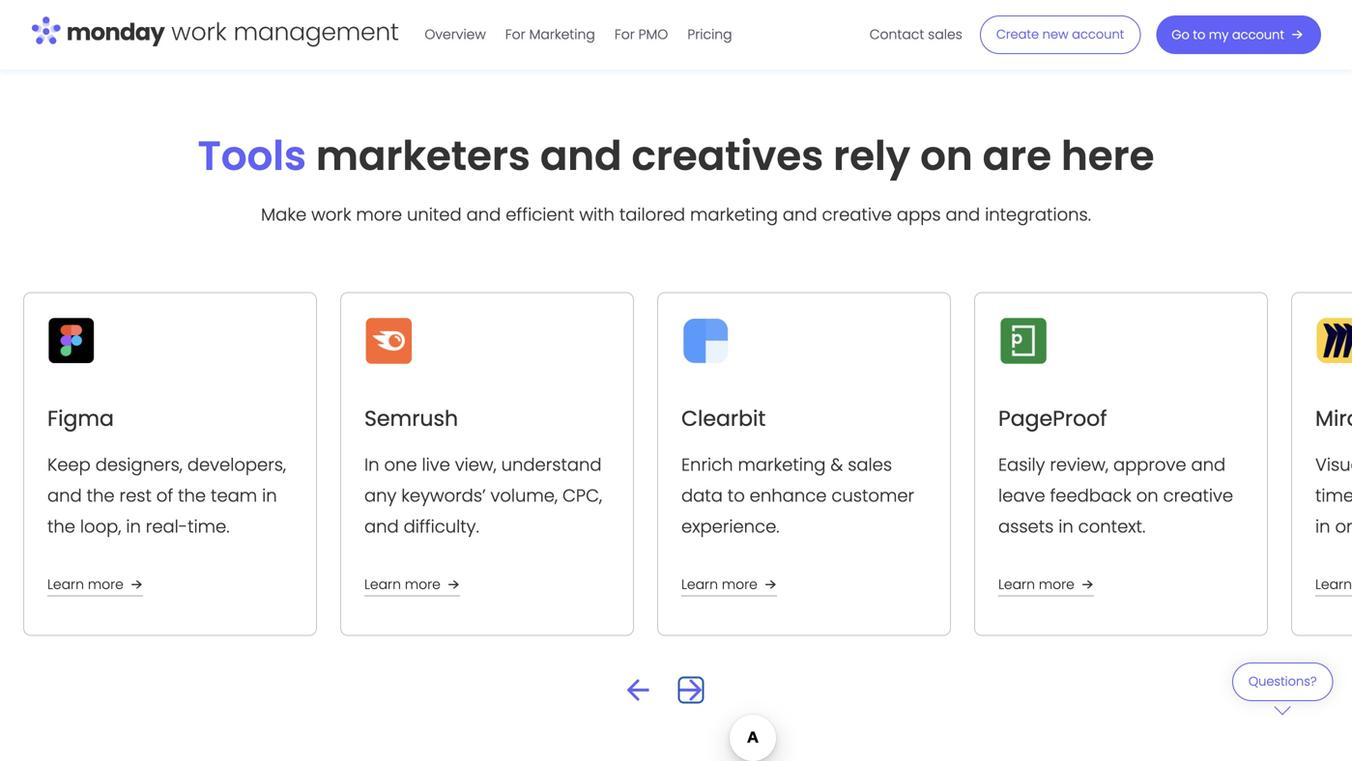 Task type: locate. For each thing, give the bounding box(es) containing it.
for for for marketing
[[506, 25, 526, 44]]

next item image
[[680, 679, 703, 702]]

4 learn more from the left
[[999, 576, 1075, 594]]

miro image
[[1316, 316, 1353, 365]]

creative down approve
[[1164, 484, 1234, 508]]

feedback
[[1051, 484, 1132, 508]]

go to my account button
[[1157, 15, 1322, 54]]

3 learn more from the left
[[682, 576, 758, 594]]

learn more for clearbit
[[682, 576, 758, 594]]

and right apps
[[946, 202, 981, 227]]

sales up customer
[[848, 453, 893, 477]]

and right united
[[467, 202, 501, 227]]

pmo
[[639, 25, 669, 44]]

creative
[[822, 202, 893, 227], [1164, 484, 1234, 508]]

loop,
[[80, 515, 121, 539]]

0 horizontal spatial creative
[[822, 202, 893, 227]]

make work more united and efficient with tailored marketing and creative apps and integrations.
[[261, 202, 1092, 227]]

main element
[[415, 0, 1322, 70]]

easily
[[999, 453, 1046, 477]]

and inside keep designers, developers, and the rest of the team in the loop, in real-time.
[[47, 484, 82, 508]]

more for semrush
[[405, 576, 441, 594]]

contact
[[870, 25, 925, 44]]

on down approve
[[1137, 484, 1159, 508]]

learn more down experience.
[[682, 576, 758, 594]]

0 vertical spatial marketing
[[690, 202, 778, 227]]

the right of
[[178, 484, 206, 508]]

1 vertical spatial on
[[1137, 484, 1159, 508]]

the
[[87, 484, 115, 508], [178, 484, 206, 508], [47, 515, 75, 539]]

2 learn more from the left
[[365, 576, 441, 594]]

data
[[682, 484, 723, 508]]

1 horizontal spatial account
[[1233, 26, 1285, 44]]

and down any
[[365, 515, 399, 539]]

2 for from the left
[[615, 25, 635, 44]]

0 vertical spatial on
[[921, 127, 973, 184]]

learn down any
[[365, 576, 401, 594]]

2 horizontal spatial in
[[1059, 515, 1074, 539]]

on up apps
[[921, 127, 973, 184]]

1 horizontal spatial to
[[1194, 26, 1206, 44]]

are
[[983, 127, 1052, 184]]

0 vertical spatial sales
[[928, 25, 963, 44]]

learn more for pageproof
[[999, 576, 1075, 594]]

for marketing link
[[496, 19, 605, 50]]

and
[[540, 127, 622, 184], [467, 202, 501, 227], [783, 202, 818, 227], [946, 202, 981, 227], [1192, 453, 1226, 477], [47, 484, 82, 508], [365, 515, 399, 539]]

0 horizontal spatial on
[[921, 127, 973, 184]]

0 horizontal spatial for
[[506, 25, 526, 44]]

learn for figma
[[47, 576, 84, 594]]

overview link
[[415, 19, 496, 50]]

volume,
[[491, 484, 558, 508]]

learn
[[47, 576, 84, 594], [365, 576, 401, 594], [682, 576, 718, 594], [999, 576, 1036, 594], [1316, 576, 1353, 594]]

0 vertical spatial creative
[[822, 202, 893, 227]]

learn down the assets
[[999, 576, 1036, 594]]

1 horizontal spatial sales
[[928, 25, 963, 44]]

previous item button
[[627, 679, 649, 702]]

learn for clearbit
[[682, 576, 718, 594]]

account
[[1073, 26, 1125, 43], [1233, 26, 1285, 44]]

learn more down the assets
[[999, 576, 1075, 594]]

to up experience.
[[728, 484, 745, 508]]

designers,
[[95, 453, 183, 477]]

on inside easily review, approve and leave feedback on creative assets in context.
[[1137, 484, 1159, 508]]

more down loop,
[[88, 576, 124, 594]]

0 horizontal spatial in
[[126, 515, 141, 539]]

learn inside "link"
[[1316, 576, 1353, 594]]

create
[[997, 26, 1040, 43]]

figma
[[47, 404, 114, 433]]

1 vertical spatial creative
[[1164, 484, 1234, 508]]

learn down visua
[[1316, 576, 1353, 594]]

to
[[1194, 26, 1206, 44], [728, 484, 745, 508]]

semrush image
[[365, 316, 413, 365]]

4 learn more link from the left
[[999, 574, 1098, 597]]

1 horizontal spatial on
[[1137, 484, 1159, 508]]

create new account
[[997, 26, 1125, 43]]

learn down experience.
[[682, 576, 718, 594]]

learn more down difficulty.
[[365, 576, 441, 594]]

learn more link for semrush
[[365, 574, 464, 597]]

for left pmo
[[615, 25, 635, 44]]

context.
[[1079, 515, 1146, 539]]

0 horizontal spatial to
[[728, 484, 745, 508]]

account right new
[[1073, 26, 1125, 43]]

learn down loop,
[[47, 576, 84, 594]]

and right approve
[[1192, 453, 1226, 477]]

learn more link down the assets
[[999, 574, 1098, 597]]

for left marketing
[[506, 25, 526, 44]]

with
[[580, 202, 615, 227]]

learn more link down experience.
[[682, 574, 781, 597]]

real-
[[146, 515, 188, 539]]

learn more link down difficulty.
[[365, 574, 464, 597]]

to inside the enrich marketing & sales data to enhance customer experience.
[[728, 484, 745, 508]]

on
[[921, 127, 973, 184], [1137, 484, 1159, 508]]

tools marketers and creatives rely on are here
[[198, 127, 1155, 184]]

learn more
[[47, 576, 124, 594], [365, 576, 441, 594], [682, 576, 758, 594], [999, 576, 1075, 594]]

for
[[506, 25, 526, 44], [615, 25, 635, 44]]

marketing up enhance
[[738, 453, 826, 477]]

in inside easily review, approve and leave feedback on creative assets in context.
[[1059, 515, 1074, 539]]

0 horizontal spatial account
[[1073, 26, 1125, 43]]

1 vertical spatial sales
[[848, 453, 893, 477]]

sales right contact at the top of page
[[928, 25, 963, 44]]

work
[[311, 202, 351, 227]]

3 learn more link from the left
[[682, 574, 781, 597]]

semrush
[[365, 404, 458, 433]]

and up 'with'
[[540, 127, 622, 184]]

5 learn from the left
[[1316, 576, 1353, 594]]

go to my account
[[1172, 26, 1285, 44]]

more down difficulty.
[[405, 576, 441, 594]]

keywords'
[[402, 484, 486, 508]]

learn more link for pageproof
[[999, 574, 1098, 597]]

1 vertical spatial marketing
[[738, 453, 826, 477]]

1 for from the left
[[506, 25, 526, 44]]

apps
[[897, 202, 941, 227]]

3 learn from the left
[[682, 576, 718, 594]]

1 learn more link from the left
[[47, 574, 147, 597]]

clearbit image
[[682, 316, 730, 365]]

learn more link
[[47, 574, 147, 597], [365, 574, 464, 597], [682, 574, 781, 597], [999, 574, 1098, 597]]

sales
[[928, 25, 963, 44], [848, 453, 893, 477]]

understand
[[501, 453, 602, 477]]

learn more down loop,
[[47, 576, 124, 594]]

to right 'go'
[[1194, 26, 1206, 44]]

enrich marketing & sales data to enhance customer experience.
[[682, 453, 915, 539]]

2 learn more link from the left
[[365, 574, 464, 597]]

enhance
[[750, 484, 827, 508]]

the left loop,
[[47, 515, 75, 539]]

more right 'work'
[[356, 202, 402, 227]]

more for clearbit
[[722, 576, 758, 594]]

team
[[211, 484, 257, 508]]

contact sales
[[870, 25, 963, 44]]

in
[[262, 484, 277, 508], [126, 515, 141, 539], [1059, 515, 1074, 539]]

in one live view, understand any keywords' volume, cpc, and difficulty.
[[365, 453, 602, 539]]

learn more link for clearbit
[[682, 574, 781, 597]]

creative down rely
[[822, 202, 893, 227]]

difficulty.
[[404, 515, 479, 539]]

4 learn from the left
[[999, 576, 1036, 594]]

1 horizontal spatial in
[[262, 484, 277, 508]]

review,
[[1051, 453, 1109, 477]]

1 vertical spatial to
[[728, 484, 745, 508]]

1 learn more from the left
[[47, 576, 124, 594]]

in
[[365, 453, 380, 477]]

rely
[[834, 127, 911, 184]]

1 learn from the left
[[47, 576, 84, 594]]

experience.
[[682, 515, 780, 539]]

in for pageproof
[[1059, 515, 1074, 539]]

in down feedback
[[1059, 515, 1074, 539]]

0 horizontal spatial sales
[[848, 453, 893, 477]]

2 learn from the left
[[365, 576, 401, 594]]

learn more for figma
[[47, 576, 124, 594]]

learn more for semrush
[[365, 576, 441, 594]]

in right 'team'
[[262, 484, 277, 508]]

marketing
[[529, 25, 595, 44]]

learn for miro
[[1316, 576, 1353, 594]]

leave
[[999, 484, 1046, 508]]

creative inside easily review, approve and leave feedback on creative assets in context.
[[1164, 484, 1234, 508]]

more
[[356, 202, 402, 227], [88, 576, 124, 594], [405, 576, 441, 594], [722, 576, 758, 594], [1039, 576, 1075, 594]]

approve
[[1114, 453, 1187, 477]]

marketing down creatives
[[690, 202, 778, 227]]

more for figma
[[88, 576, 124, 594]]

for for for pmo
[[615, 25, 635, 44]]

more down experience.
[[722, 576, 758, 594]]

frame 1261159918 image
[[47, 316, 96, 365]]

account inside 'create new account' button
[[1073, 26, 1125, 43]]

0 horizontal spatial the
[[47, 515, 75, 539]]

the up loop,
[[87, 484, 115, 508]]

questions? button
[[1233, 663, 1334, 716]]

1 horizontal spatial creative
[[1164, 484, 1234, 508]]

more down the assets
[[1039, 576, 1075, 594]]

clearbit
[[682, 404, 766, 433]]

1 horizontal spatial for
[[615, 25, 635, 44]]

0 vertical spatial to
[[1194, 26, 1206, 44]]

marketing
[[690, 202, 778, 227], [738, 453, 826, 477]]

in down rest
[[126, 515, 141, 539]]

and down keep
[[47, 484, 82, 508]]

questions?
[[1249, 674, 1318, 691]]

rest
[[119, 484, 152, 508]]

account right my
[[1233, 26, 1285, 44]]

learn more link down loop,
[[47, 574, 147, 597]]



Task type: describe. For each thing, give the bounding box(es) containing it.
pricing
[[688, 25, 733, 44]]

create new account button
[[980, 15, 1141, 54]]

learn more link for figma
[[47, 574, 147, 597]]

visua
[[1316, 453, 1353, 539]]

keep
[[47, 453, 91, 477]]

sales inside button
[[928, 25, 963, 44]]

here
[[1062, 127, 1155, 184]]

new
[[1043, 26, 1069, 43]]

pageproof image
[[999, 316, 1047, 365]]

learn 
[[1316, 576, 1353, 594]]

sales inside the enrich marketing & sales data to enhance customer experience.
[[848, 453, 893, 477]]

keep designers, developers, and the rest of the team in the loop, in real-time.
[[47, 453, 286, 539]]

go
[[1172, 26, 1190, 44]]

tools
[[198, 127, 306, 184]]

tailored
[[620, 202, 686, 227]]

of
[[156, 484, 173, 508]]

assets
[[999, 515, 1054, 539]]

for pmo
[[615, 25, 669, 44]]

creatives
[[632, 127, 824, 184]]

integrations.
[[985, 202, 1092, 227]]

united
[[407, 202, 462, 227]]

and inside easily review, approve and leave feedback on creative assets in context.
[[1192, 453, 1226, 477]]

to inside button
[[1194, 26, 1206, 44]]

and inside in one live view, understand any keywords' volume, cpc, and difficulty.
[[365, 515, 399, 539]]

marketing inside the enrich marketing & sales data to enhance customer experience.
[[738, 453, 826, 477]]

1 horizontal spatial the
[[87, 484, 115, 508]]

for pmo link
[[605, 19, 678, 50]]

for marketing
[[506, 25, 595, 44]]

next item button
[[680, 679, 703, 702]]

cpc,
[[563, 484, 602, 508]]

efficient
[[506, 202, 575, 227]]

live
[[422, 453, 450, 477]]

learn for pageproof
[[999, 576, 1036, 594]]

overview
[[425, 25, 486, 44]]

marketers
[[316, 127, 531, 184]]

in for figma
[[262, 484, 277, 508]]

contact sales button
[[860, 19, 973, 50]]

enrich
[[682, 453, 733, 477]]

more for pageproof
[[1039, 576, 1075, 594]]

learn link
[[1316, 574, 1353, 597]]

2 horizontal spatial the
[[178, 484, 206, 508]]

any
[[365, 484, 397, 508]]

monday.com work management image
[[31, 13, 400, 53]]

easily review, approve and leave feedback on creative assets in context.
[[999, 453, 1234, 539]]

pageproof
[[999, 404, 1108, 433]]

my
[[1210, 26, 1229, 44]]

developers,
[[187, 453, 286, 477]]

one
[[384, 453, 417, 477]]

learn for semrush
[[365, 576, 401, 594]]

time.
[[188, 515, 230, 539]]

customer
[[832, 484, 915, 508]]

view,
[[455, 453, 497, 477]]

pricing link
[[678, 19, 742, 50]]

miro
[[1316, 404, 1353, 433]]

previous item image
[[627, 679, 649, 702]]

account inside go to my account button
[[1233, 26, 1285, 44]]

&
[[831, 453, 844, 477]]

make
[[261, 202, 307, 227]]

and down creatives
[[783, 202, 818, 227]]



Task type: vqa. For each thing, say whether or not it's contained in the screenshot.
Go to my account
yes



